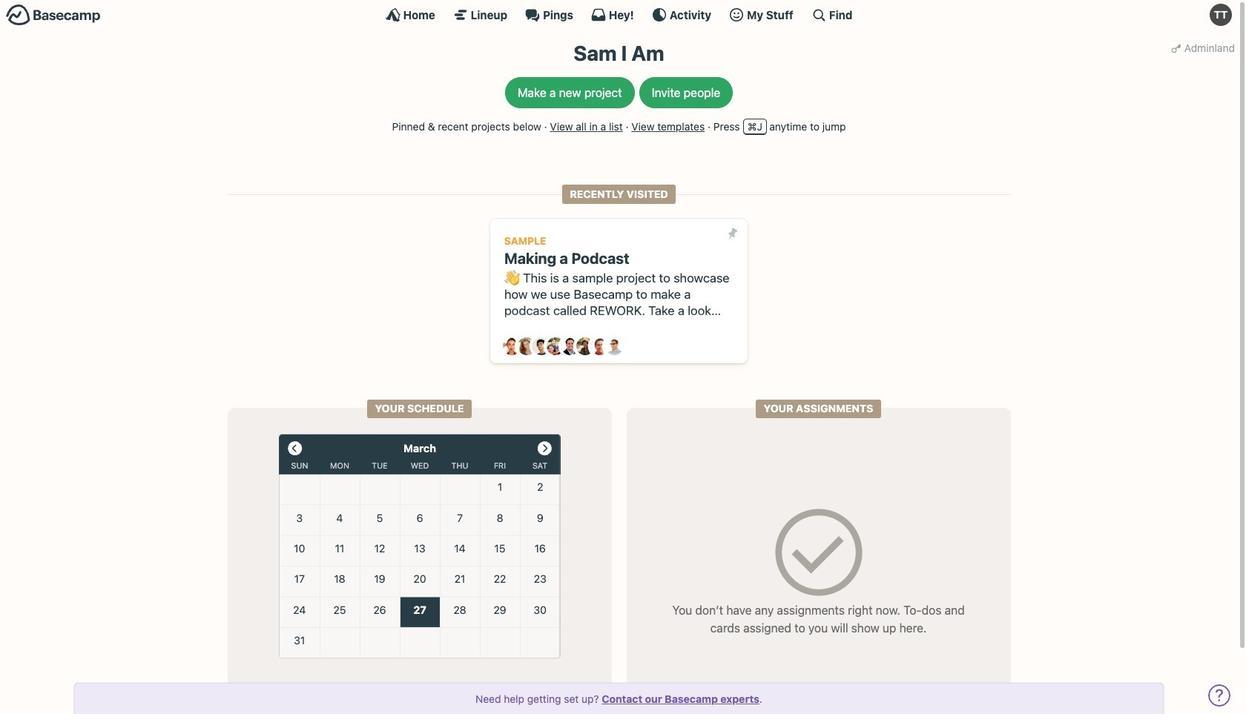 Task type: describe. For each thing, give the bounding box(es) containing it.
jared davis image
[[532, 338, 550, 356]]

steve marsh image
[[591, 338, 609, 356]]

jennifer young image
[[547, 338, 565, 356]]

nicole katz image
[[576, 338, 594, 356]]

josh fiske image
[[562, 338, 580, 356]]

keyboard shortcut: ⌘ + / image
[[811, 7, 826, 22]]

switch accounts image
[[6, 4, 101, 27]]

cheryl walters image
[[518, 338, 536, 356]]



Task type: locate. For each thing, give the bounding box(es) containing it.
terry turtle image
[[1210, 4, 1232, 26]]

victor cooper image
[[606, 338, 623, 356]]

annie bryan image
[[503, 338, 521, 356]]

main element
[[0, 0, 1238, 29]]



Task type: vqa. For each thing, say whether or not it's contained in the screenshot.
First associated with First Jacket
no



